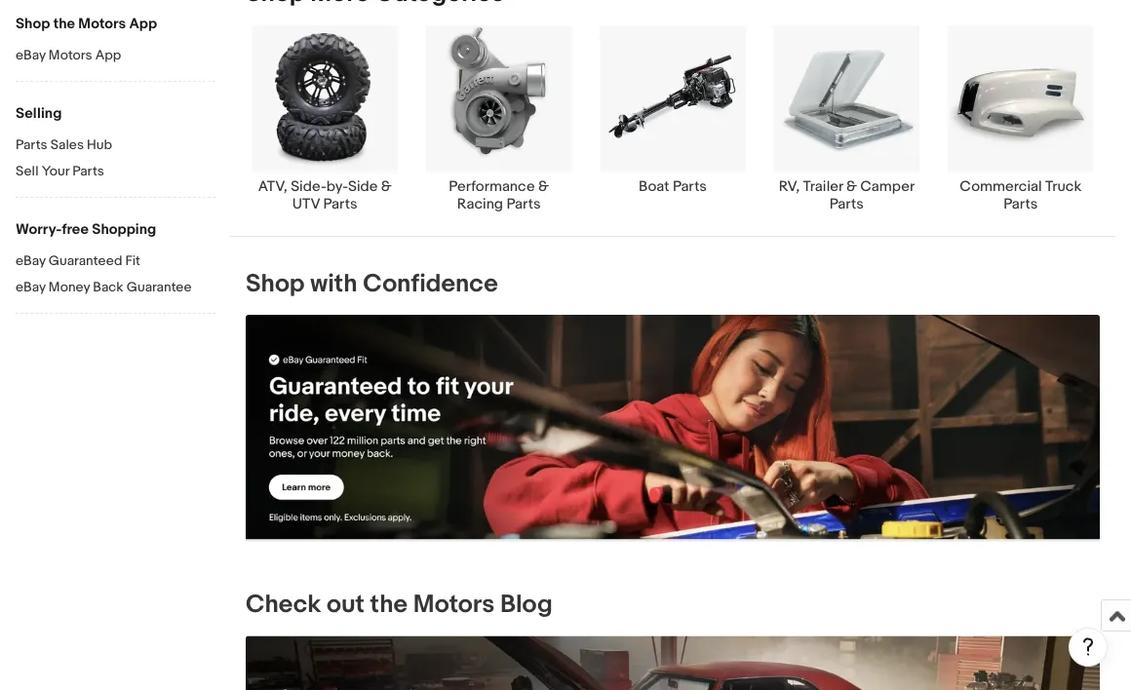 Task type: describe. For each thing, give the bounding box(es) containing it.
ebay guaranteed fit link
[[16, 253, 216, 271]]

side-
[[291, 178, 326, 195]]

guaranteed to fit your ride, every time image
[[246, 315, 1100, 540]]

by-
[[326, 178, 348, 195]]

selling
[[16, 104, 62, 122]]

truck
[[1046, 178, 1082, 195]]

1 vertical spatial motors
[[49, 47, 92, 63]]

atv, side-by-side & utv parts
[[258, 178, 392, 213]]

side
[[348, 178, 378, 195]]

sell
[[16, 163, 39, 179]]

guarantee
[[127, 279, 192, 296]]

2 vertical spatial motors
[[413, 590, 495, 620]]

shopping
[[92, 220, 156, 238]]

check
[[246, 590, 321, 620]]

parts up sell
[[16, 137, 47, 153]]

0 horizontal spatial the
[[53, 15, 75, 32]]

commercial truck parts
[[960, 178, 1082, 213]]

rv, trailer & camper parts link
[[760, 25, 934, 213]]

& inside rv, trailer & camper parts
[[847, 178, 857, 195]]

3 ebay from the top
[[16, 279, 46, 296]]

free
[[62, 220, 89, 238]]

& inside performance & racing parts
[[538, 178, 549, 195]]

your
[[42, 163, 69, 179]]

hub
[[87, 137, 112, 153]]

& inside atv, side-by-side & utv parts
[[381, 178, 392, 195]]

ebay for ebay motors app
[[16, 47, 46, 63]]

with
[[310, 269, 358, 299]]

parts inside commercial truck parts
[[1004, 195, 1038, 213]]

performance & racing parts link
[[412, 25, 586, 213]]

commercial
[[960, 178, 1042, 195]]

boat parts link
[[586, 25, 760, 195]]

guaranteed
[[49, 253, 122, 269]]

sell your parts link
[[16, 163, 216, 181]]

ebay motors app link
[[16, 47, 216, 65]]

ebay money back guarantee link
[[16, 279, 216, 298]]

worry-free shopping
[[16, 220, 156, 238]]



Task type: locate. For each thing, give the bounding box(es) containing it.
shop the motors app
[[16, 15, 157, 32]]

performance & racing parts
[[449, 178, 549, 213]]

app up ebay motors app link
[[129, 15, 157, 32]]

the
[[53, 15, 75, 32], [370, 590, 408, 620]]

boat parts
[[639, 178, 707, 195]]

shop left "with"
[[246, 269, 305, 299]]

motors
[[78, 15, 126, 32], [49, 47, 92, 63], [413, 590, 495, 620]]

trailer
[[803, 178, 843, 195]]

0 vertical spatial shop
[[16, 15, 50, 32]]

parts inside rv, trailer & camper parts
[[830, 195, 864, 213]]

ebay left money
[[16, 279, 46, 296]]

parts inside atv, side-by-side & utv parts
[[323, 195, 358, 213]]

help, opens dialogs image
[[1079, 637, 1098, 657]]

shop for shop with confidence
[[246, 269, 305, 299]]

check out the motors blog
[[246, 590, 553, 620]]

parts right racing
[[507, 195, 541, 213]]

ebay for ebay guaranteed fit ebay money back guarantee
[[16, 253, 46, 269]]

list containing atv, side-by-side & utv parts
[[230, 25, 1116, 236]]

1 horizontal spatial the
[[370, 590, 408, 620]]

shop
[[16, 15, 50, 32], [246, 269, 305, 299]]

ebay guaranteed fit ebay money back guarantee
[[16, 253, 192, 296]]

money
[[49, 279, 90, 296]]

utv
[[292, 195, 320, 213]]

1 & from the left
[[381, 178, 392, 195]]

ebay up the selling
[[16, 47, 46, 63]]

ebay motors app
[[16, 47, 121, 63]]

parts down hub
[[72, 163, 104, 179]]

ebay down worry-
[[16, 253, 46, 269]]

boat
[[639, 178, 670, 195]]

the right the out on the left of page
[[370, 590, 408, 620]]

shop for shop the motors app
[[16, 15, 50, 32]]

1 vertical spatial app
[[95, 47, 121, 63]]

shop with confidence
[[246, 269, 498, 299]]

& right performance at the top of page
[[538, 178, 549, 195]]

2 vertical spatial ebay
[[16, 279, 46, 296]]

parts sales hub link
[[16, 137, 216, 155]]

& right trailer
[[847, 178, 857, 195]]

&
[[381, 178, 392, 195], [538, 178, 549, 195], [847, 178, 857, 195]]

none text field guaranteed to fit your ride, every time
[[246, 315, 1100, 541]]

3 & from the left
[[847, 178, 857, 195]]

parts right utv
[[323, 195, 358, 213]]

2 & from the left
[[538, 178, 549, 195]]

0 vertical spatial ebay
[[16, 47, 46, 63]]

camper
[[861, 178, 915, 195]]

commercial truck parts link
[[934, 25, 1108, 213]]

2 ebay from the top
[[16, 253, 46, 269]]

confidence
[[363, 269, 498, 299]]

back
[[93, 279, 124, 296]]

app
[[129, 15, 157, 32], [95, 47, 121, 63]]

the up ebay motors app
[[53, 15, 75, 32]]

None text field
[[246, 315, 1100, 541], [246, 636, 1100, 691], [246, 636, 1100, 691]]

0 horizontal spatial &
[[381, 178, 392, 195]]

shop up ebay motors app
[[16, 15, 50, 32]]

0 vertical spatial motors
[[78, 15, 126, 32]]

1 vertical spatial ebay
[[16, 253, 46, 269]]

motors down "shop the motors app" in the left of the page
[[49, 47, 92, 63]]

parts inside performance & racing parts
[[507, 195, 541, 213]]

atv,
[[258, 178, 288, 195]]

2 horizontal spatial &
[[847, 178, 857, 195]]

0 vertical spatial app
[[129, 15, 157, 32]]

0 horizontal spatial shop
[[16, 15, 50, 32]]

app down "shop the motors app" in the left of the page
[[95, 47, 121, 63]]

1 vertical spatial shop
[[246, 269, 305, 299]]

1 vertical spatial the
[[370, 590, 408, 620]]

worry-
[[16, 220, 62, 238]]

racing
[[457, 195, 503, 213]]

blog
[[500, 590, 553, 620]]

rv,
[[779, 178, 800, 195]]

rv, trailer & camper parts
[[779, 178, 915, 213]]

out
[[327, 590, 365, 620]]

parts sales hub sell your parts
[[16, 137, 112, 179]]

1 horizontal spatial shop
[[246, 269, 305, 299]]

atv, side-by-side & utv parts link
[[238, 25, 412, 213]]

parts left the truck
[[1004, 195, 1038, 213]]

& right the side
[[381, 178, 392, 195]]

sales
[[50, 137, 84, 153]]

parts right rv,
[[830, 195, 864, 213]]

0 vertical spatial the
[[53, 15, 75, 32]]

1 ebay from the top
[[16, 47, 46, 63]]

parts right boat
[[673, 178, 707, 195]]

parts
[[16, 137, 47, 153], [72, 163, 104, 179], [673, 178, 707, 195], [323, 195, 358, 213], [507, 195, 541, 213], [830, 195, 864, 213], [1004, 195, 1038, 213]]

motors left blog
[[413, 590, 495, 620]]

performance
[[449, 178, 535, 195]]

0 horizontal spatial app
[[95, 47, 121, 63]]

1 horizontal spatial app
[[129, 15, 157, 32]]

1 horizontal spatial &
[[538, 178, 549, 195]]

fit
[[125, 253, 140, 269]]

motors up ebay motors app link
[[78, 15, 126, 32]]

ebay
[[16, 47, 46, 63], [16, 253, 46, 269], [16, 279, 46, 296]]

list
[[230, 25, 1116, 236]]



Task type: vqa. For each thing, say whether or not it's contained in the screenshot.
the rightmost the the
yes



